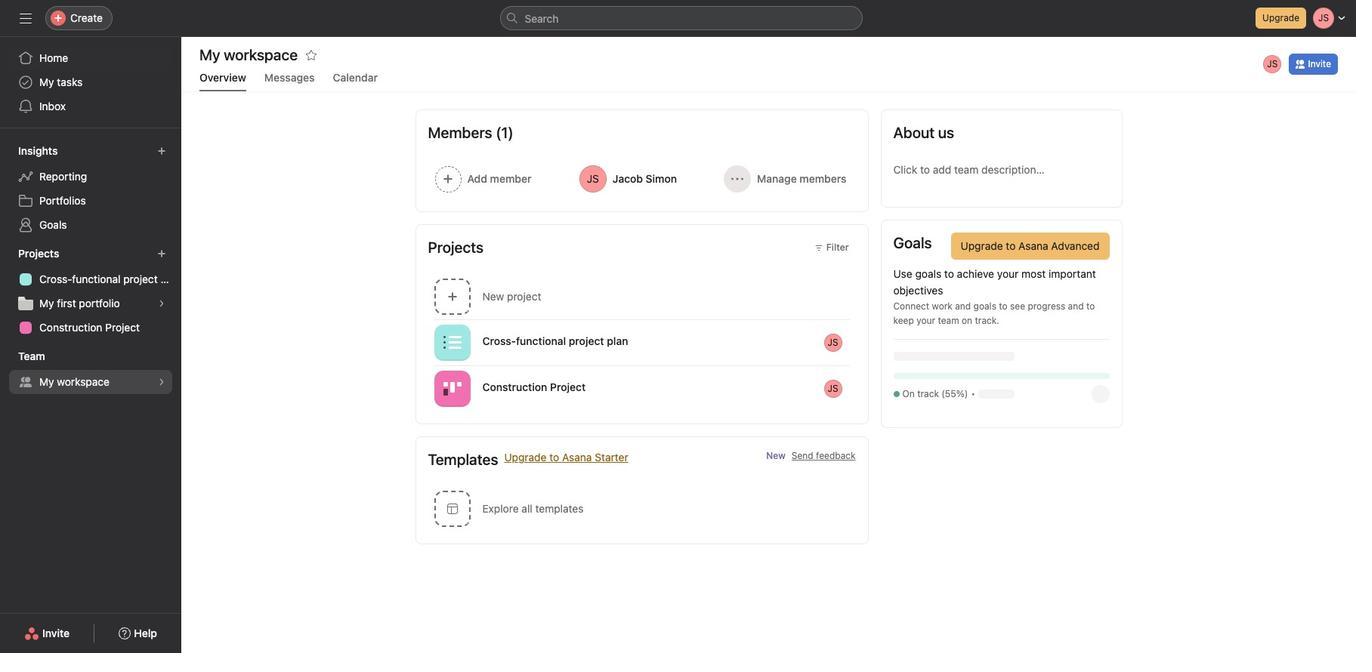 Task type: locate. For each thing, give the bounding box(es) containing it.
2 vertical spatial project
[[569, 335, 604, 348]]

0 vertical spatial invite
[[1309, 58, 1332, 70]]

cross- down the new project at the top left of the page
[[483, 335, 516, 348]]

teams element
[[0, 343, 181, 398]]

•
[[972, 389, 976, 400]]

feedback
[[817, 451, 856, 462]]

1 vertical spatial functional
[[516, 335, 566, 348]]

1 horizontal spatial construction project
[[483, 381, 586, 394]]

0 horizontal spatial goals
[[39, 218, 67, 231]]

0 vertical spatial cross-functional project plan
[[39, 273, 181, 286]]

and up on
[[956, 301, 972, 312]]

goals up "objectives"
[[916, 268, 942, 280]]

(55%)
[[942, 389, 969, 400]]

upgrade
[[1263, 12, 1300, 23], [961, 240, 1004, 252], [505, 451, 547, 464]]

construction down first
[[39, 321, 102, 334]]

0 vertical spatial project
[[123, 273, 158, 286]]

and right progress
[[1069, 301, 1085, 312]]

1 vertical spatial goals
[[894, 234, 933, 252]]

1 vertical spatial project
[[550, 381, 586, 394]]

new insights image
[[157, 147, 166, 156]]

goals
[[916, 268, 942, 280], [974, 301, 997, 312]]

1 vertical spatial cross-functional project plan
[[483, 335, 629, 348]]

js for construction project
[[828, 383, 839, 394]]

to left 'see'
[[1000, 301, 1008, 312]]

0 vertical spatial my
[[39, 76, 54, 88]]

0 horizontal spatial invite button
[[14, 621, 80, 648]]

my left first
[[39, 297, 54, 310]]

to inside button
[[1007, 240, 1016, 252]]

1 vertical spatial goals
[[974, 301, 997, 312]]

0 horizontal spatial new
[[483, 290, 504, 303]]

progress
[[1028, 301, 1066, 312]]

on track (55%)
[[903, 389, 969, 400]]

projects element
[[0, 240, 181, 343]]

construction project
[[39, 321, 140, 334], [483, 381, 586, 394]]

0 horizontal spatial projects
[[18, 247, 59, 260]]

0 vertical spatial functional
[[72, 273, 121, 286]]

1 my from the top
[[39, 76, 54, 88]]

2 horizontal spatial upgrade
[[1263, 12, 1300, 23]]

project
[[105, 321, 140, 334], [550, 381, 586, 394]]

0 vertical spatial upgrade
[[1263, 12, 1300, 23]]

use goals to achieve your most important objectives connect work and goals to see progress and to keep your team on track.
[[894, 268, 1097, 327]]

templates
[[536, 503, 584, 516]]

1 vertical spatial asana
[[562, 451, 592, 464]]

my first portfolio
[[39, 297, 120, 310]]

0 vertical spatial invite button
[[1290, 54, 1339, 75]]

0 vertical spatial new
[[483, 290, 504, 303]]

team button
[[15, 346, 59, 367]]

cross-functional project plan link
[[9, 268, 181, 292]]

simon
[[646, 172, 677, 185]]

1 horizontal spatial asana
[[1019, 240, 1049, 252]]

all
[[522, 503, 533, 516]]

help button
[[109, 621, 167, 648]]

1 vertical spatial your
[[917, 315, 936, 327]]

0 vertical spatial js
[[1268, 58, 1279, 70]]

0 horizontal spatial project
[[105, 321, 140, 334]]

1 vertical spatial project
[[507, 290, 542, 303]]

0 horizontal spatial plan
[[161, 273, 181, 286]]

goals down portfolios
[[39, 218, 67, 231]]

starter
[[595, 451, 629, 464]]

messages link
[[264, 71, 315, 91]]

0 vertical spatial goals
[[916, 268, 942, 280]]

1 and from the left
[[956, 301, 972, 312]]

construction project down my first portfolio link on the top
[[39, 321, 140, 334]]

1 vertical spatial plan
[[607, 335, 629, 348]]

1 horizontal spatial functional
[[516, 335, 566, 348]]

home link
[[9, 46, 172, 70]]

see details, my first portfolio image
[[157, 299, 166, 308]]

functional inside projects element
[[72, 273, 121, 286]]

2 my from the top
[[39, 297, 54, 310]]

3 my from the top
[[39, 376, 54, 389]]

send feedback link
[[792, 450, 856, 463]]

my inside projects element
[[39, 297, 54, 310]]

1 horizontal spatial cross-functional project plan
[[483, 335, 629, 348]]

functional down the new project at the top left of the page
[[516, 335, 566, 348]]

cross-functional project plan up portfolio
[[39, 273, 181, 286]]

my inside 'teams' element
[[39, 376, 54, 389]]

construction inside "link"
[[39, 321, 102, 334]]

goals up use
[[894, 234, 933, 252]]

1 vertical spatial construction project
[[483, 381, 586, 394]]

1 horizontal spatial goals
[[974, 301, 997, 312]]

goals up track.
[[974, 301, 997, 312]]

projects up first
[[18, 247, 59, 260]]

1 vertical spatial new
[[767, 451, 786, 462]]

templates
[[428, 451, 499, 469]]

1 horizontal spatial upgrade
[[961, 240, 1004, 252]]

0 horizontal spatial construction
[[39, 321, 102, 334]]

0 horizontal spatial and
[[956, 301, 972, 312]]

list image
[[443, 334, 462, 352]]

2 vertical spatial js
[[828, 383, 839, 394]]

1 vertical spatial cross-
[[483, 335, 516, 348]]

0 horizontal spatial asana
[[562, 451, 592, 464]]

work
[[933, 301, 953, 312]]

templates upgrade to asana starter
[[428, 451, 629, 469]]

1 horizontal spatial new
[[767, 451, 786, 462]]

your left most
[[998, 268, 1019, 280]]

projects down add
[[428, 239, 484, 256]]

global element
[[0, 37, 181, 128]]

0 horizontal spatial cross-functional project plan
[[39, 273, 181, 286]]

2 horizontal spatial project
[[569, 335, 604, 348]]

1 vertical spatial invite button
[[14, 621, 80, 648]]

goals
[[39, 218, 67, 231], [894, 234, 933, 252]]

cross- up first
[[39, 273, 72, 286]]

to up templates
[[550, 451, 560, 464]]

my down team popup button
[[39, 376, 54, 389]]

0 vertical spatial construction
[[39, 321, 102, 334]]

construction project up templates upgrade to asana starter on the left bottom of the page
[[483, 381, 586, 394]]

0 vertical spatial goals
[[39, 218, 67, 231]]

hide sidebar image
[[20, 12, 32, 24]]

0 vertical spatial plan
[[161, 273, 181, 286]]

my for my workspace
[[39, 376, 54, 389]]

my inside "link"
[[39, 76, 54, 88]]

your
[[998, 268, 1019, 280], [917, 315, 936, 327]]

1 vertical spatial invite
[[42, 627, 70, 640]]

and
[[956, 301, 972, 312], [1069, 301, 1085, 312]]

cross-functional project plan down the new project at the top left of the page
[[483, 335, 629, 348]]

connect
[[894, 301, 930, 312]]

jacob simon button
[[573, 159, 711, 200]]

invite for the leftmost invite button
[[42, 627, 70, 640]]

1 vertical spatial upgrade
[[961, 240, 1004, 252]]

new
[[483, 290, 504, 303], [767, 451, 786, 462]]

invite
[[1309, 58, 1332, 70], [42, 627, 70, 640]]

functional up portfolio
[[72, 273, 121, 286]]

cross- inside projects element
[[39, 273, 72, 286]]

manage
[[758, 172, 797, 185]]

1 horizontal spatial goals
[[894, 234, 933, 252]]

0 horizontal spatial functional
[[72, 273, 121, 286]]

1 horizontal spatial plan
[[607, 335, 629, 348]]

track
[[918, 389, 940, 400]]

cross-functional project plan
[[39, 273, 181, 286], [483, 335, 629, 348]]

my left the tasks
[[39, 76, 54, 88]]

inbox link
[[9, 94, 172, 119]]

0 vertical spatial your
[[998, 268, 1019, 280]]

new project
[[483, 290, 542, 303]]

asana
[[1019, 240, 1049, 252], [562, 451, 592, 464]]

reporting link
[[9, 165, 172, 189]]

1 horizontal spatial project
[[550, 381, 586, 394]]

0 vertical spatial project
[[105, 321, 140, 334]]

jacob
[[613, 172, 643, 185]]

track.
[[976, 315, 1000, 327]]

0 horizontal spatial upgrade
[[505, 451, 547, 464]]

my
[[39, 76, 54, 88], [39, 297, 54, 310], [39, 376, 54, 389]]

to down important
[[1087, 301, 1096, 312]]

to
[[1007, 240, 1016, 252], [945, 268, 955, 280], [1000, 301, 1008, 312], [1087, 301, 1096, 312], [550, 451, 560, 464]]

2 vertical spatial upgrade
[[505, 451, 547, 464]]

1 vertical spatial construction
[[483, 381, 548, 394]]

1 vertical spatial my
[[39, 297, 54, 310]]

0 vertical spatial construction project
[[39, 321, 140, 334]]

manage members button
[[718, 159, 856, 200]]

2 vertical spatial my
[[39, 376, 54, 389]]

asana inside templates upgrade to asana starter
[[562, 451, 592, 464]]

jacob simon
[[613, 172, 677, 185]]

0 vertical spatial cross-
[[39, 273, 72, 286]]

overview link
[[200, 71, 246, 91]]

project
[[123, 273, 158, 286], [507, 290, 542, 303], [569, 335, 604, 348]]

asana left starter in the left bottom of the page
[[562, 451, 592, 464]]

0 horizontal spatial invite
[[42, 627, 70, 640]]

to up use goals to achieve your most important objectives connect work and goals to see progress and to keep your team on track.
[[1007, 240, 1016, 252]]

help
[[134, 627, 157, 640]]

0 horizontal spatial project
[[123, 273, 158, 286]]

construction right 'board' 'image' on the left of page
[[483, 381, 548, 394]]

0 horizontal spatial cross-
[[39, 273, 72, 286]]

team
[[18, 350, 45, 363]]

your down 'connect'
[[917, 315, 936, 327]]

invite button
[[1290, 54, 1339, 75], [14, 621, 80, 648]]

1 vertical spatial js
[[828, 337, 839, 348]]

cross-
[[39, 273, 72, 286], [483, 335, 516, 348]]

asana up most
[[1019, 240, 1049, 252]]

1 horizontal spatial invite
[[1309, 58, 1332, 70]]

0 vertical spatial asana
[[1019, 240, 1049, 252]]

js
[[1268, 58, 1279, 70], [828, 337, 839, 348], [828, 383, 839, 394]]

1 horizontal spatial and
[[1069, 301, 1085, 312]]

0 horizontal spatial construction project
[[39, 321, 140, 334]]



Task type: describe. For each thing, give the bounding box(es) containing it.
member
[[490, 172, 532, 185]]

1 horizontal spatial projects
[[428, 239, 484, 256]]

1 horizontal spatial your
[[998, 268, 1019, 280]]

home
[[39, 51, 68, 64]]

1 horizontal spatial construction
[[483, 381, 548, 394]]

see details, my workspace image
[[157, 378, 166, 387]]

portfolios link
[[9, 189, 172, 213]]

first
[[57, 297, 76, 310]]

calendar link
[[333, 71, 378, 91]]

my workspace
[[200, 46, 298, 64]]

members (1)
[[428, 124, 514, 141]]

achieve
[[958, 268, 995, 280]]

objectives
[[894, 284, 944, 297]]

my tasks
[[39, 76, 83, 88]]

invite for right invite button
[[1309, 58, 1332, 70]]

messages
[[264, 71, 315, 84]]

filter
[[827, 242, 849, 253]]

see
[[1011, 301, 1026, 312]]

my workspace link
[[9, 370, 172, 395]]

add member
[[468, 172, 532, 185]]

portfolios
[[39, 194, 86, 207]]

cross-functional project plan inside projects element
[[39, 273, 181, 286]]

upgrade to asana advanced
[[961, 240, 1100, 252]]

send
[[792, 451, 814, 462]]

construction project inside "link"
[[39, 321, 140, 334]]

add
[[468, 172, 488, 185]]

1 horizontal spatial cross-
[[483, 335, 516, 348]]

reporting
[[39, 170, 87, 183]]

upgrade for upgrade
[[1263, 12, 1300, 23]]

advanced
[[1052, 240, 1100, 252]]

most
[[1022, 268, 1047, 280]]

insights element
[[0, 138, 181, 240]]

my tasks link
[[9, 70, 172, 94]]

new send feedback
[[767, 451, 856, 462]]

filter button
[[808, 237, 856, 259]]

project inside "link"
[[105, 321, 140, 334]]

explore
[[483, 503, 519, 516]]

js for cross-functional project plan
[[828, 337, 839, 348]]

keep
[[894, 315, 915, 327]]

board image
[[443, 380, 462, 398]]

manage members
[[758, 172, 847, 185]]

Search tasks, projects, and more text field
[[500, 6, 863, 30]]

upgrade button
[[1257, 8, 1307, 29]]

create button
[[45, 6, 113, 30]]

members
[[800, 172, 847, 185]]

to left achieve
[[945, 268, 955, 280]]

tasks
[[57, 76, 83, 88]]

insights
[[18, 144, 58, 157]]

use
[[894, 268, 913, 280]]

team
[[939, 315, 960, 327]]

about us
[[894, 124, 955, 141]]

goals inside goals link
[[39, 218, 67, 231]]

upgrade for upgrade to asana advanced
[[961, 240, 1004, 252]]

inbox
[[39, 100, 66, 113]]

my workspace
[[39, 376, 110, 389]]

1 horizontal spatial project
[[507, 290, 542, 303]]

add member button
[[428, 159, 567, 200]]

overview
[[200, 71, 246, 84]]

explore all templates
[[483, 503, 584, 516]]

project inside cross-functional project plan link
[[123, 273, 158, 286]]

plan inside projects element
[[161, 273, 181, 286]]

goals link
[[9, 213, 172, 237]]

portfolio
[[79, 297, 120, 310]]

new project or portfolio image
[[157, 249, 166, 259]]

on
[[962, 315, 973, 327]]

my for my tasks
[[39, 76, 54, 88]]

construction project link
[[9, 316, 172, 340]]

asana inside button
[[1019, 240, 1049, 252]]

important
[[1049, 268, 1097, 280]]

on
[[903, 389, 915, 400]]

1 horizontal spatial invite button
[[1290, 54, 1339, 75]]

new for new project
[[483, 290, 504, 303]]

calendar
[[333, 71, 378, 84]]

0 horizontal spatial your
[[917, 315, 936, 327]]

2 and from the left
[[1069, 301, 1085, 312]]

new for new send feedback
[[767, 451, 786, 462]]

my for my first portfolio
[[39, 297, 54, 310]]

create
[[70, 11, 103, 24]]

upgrade inside templates upgrade to asana starter
[[505, 451, 547, 464]]

upgrade to asana advanced button
[[951, 233, 1110, 260]]

workspace
[[57, 376, 110, 389]]

upgrade to asana starter button
[[505, 450, 629, 483]]

projects button
[[15, 243, 73, 265]]

add to starred image
[[305, 49, 318, 61]]

projects inside popup button
[[18, 247, 59, 260]]

my first portfolio link
[[9, 292, 172, 316]]

0 horizontal spatial goals
[[916, 268, 942, 280]]

to inside templates upgrade to asana starter
[[550, 451, 560, 464]]



Task type: vqa. For each thing, say whether or not it's contained in the screenshot.
Message name at top left
no



